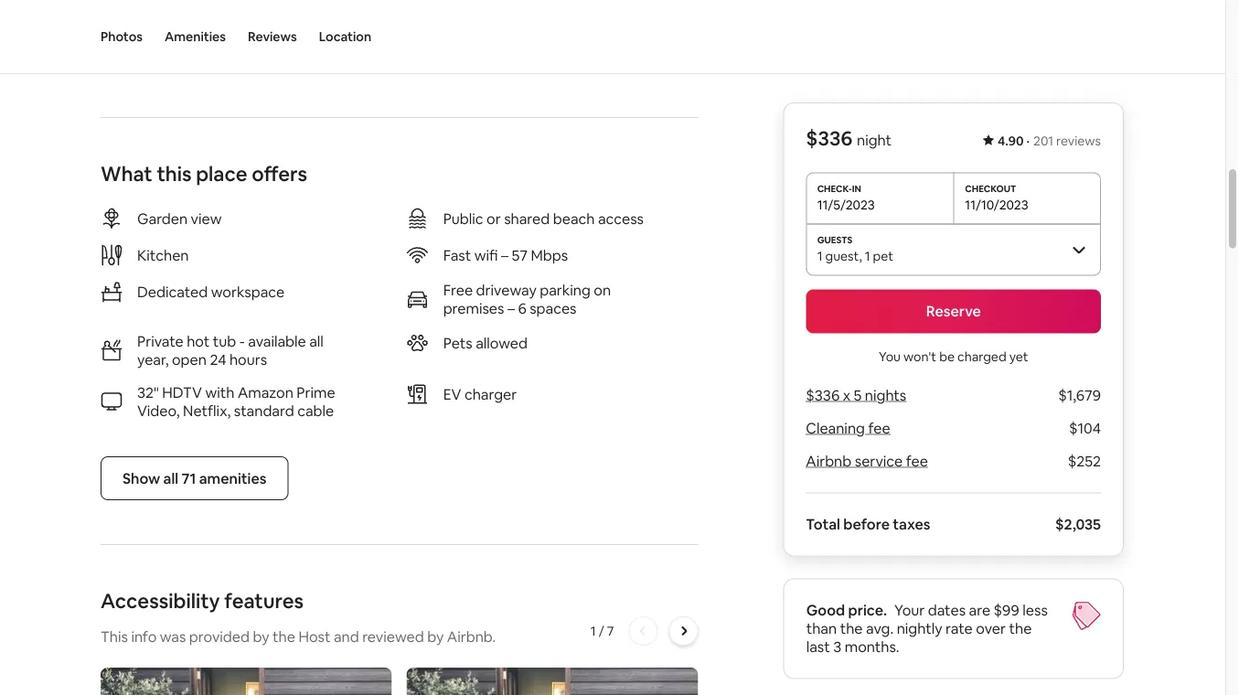 Task type: locate. For each thing, give the bounding box(es) containing it.
was
[[160, 627, 186, 646]]

7
[[607, 623, 614, 640]]

,
[[860, 248, 863, 264]]

price.
[[849, 601, 888, 620]]

$336 left x
[[807, 386, 840, 405]]

0 vertical spatial $336
[[807, 125, 853, 151]]

the inside "accessibility features" region
[[273, 627, 295, 646]]

1 $336 from the top
[[807, 125, 853, 151]]

0 horizontal spatial by
[[253, 627, 270, 646]]

features
[[224, 588, 304, 614]]

host
[[299, 627, 331, 646]]

1 / 7
[[591, 623, 614, 640]]

2 by from the left
[[427, 627, 444, 646]]

1 vertical spatial –
[[508, 299, 515, 317]]

fee right 'service'
[[907, 452, 929, 471]]

than
[[807, 619, 837, 638]]

1 horizontal spatial by
[[427, 627, 444, 646]]

good
[[807, 601, 846, 620]]

allowed
[[476, 333, 528, 352]]

– left 6
[[508, 299, 515, 317]]

be
[[940, 348, 955, 365]]

$336 x 5 nights
[[807, 386, 907, 405]]

provided
[[189, 627, 250, 646]]

less
[[1023, 601, 1048, 620]]

the
[[841, 619, 863, 638], [1010, 619, 1032, 638], [273, 627, 295, 646]]

1 vertical spatial $336
[[807, 386, 840, 405]]

1 inside "accessibility features" region
[[591, 623, 596, 640]]

prime
[[297, 383, 335, 402]]

year,
[[137, 350, 169, 369]]

fee up 'service'
[[869, 419, 891, 438]]

201
[[1034, 133, 1054, 149]]

you won't be charged yet
[[879, 348, 1029, 365]]

– inside free driveway parking on premises – 6 spaces
[[508, 299, 515, 317]]

– left the 57 at the top left of page
[[501, 246, 509, 264]]

and
[[334, 627, 359, 646]]

on
[[594, 280, 611, 299]]

mbps
[[531, 246, 568, 264]]

1 left /
[[591, 623, 596, 640]]

tub
[[213, 332, 236, 350]]

6
[[518, 299, 527, 317]]

netflix,
[[183, 401, 231, 420]]

1 horizontal spatial all
[[309, 332, 324, 350]]

won't
[[904, 348, 937, 365]]

the left host on the bottom left of the page
[[273, 627, 295, 646]]

premises
[[443, 299, 505, 317]]

cleaning fee button
[[807, 419, 891, 438]]

all
[[309, 332, 324, 350], [163, 469, 179, 488]]

by left airbnb.
[[427, 627, 444, 646]]

0 vertical spatial all
[[309, 332, 324, 350]]

reserve button
[[807, 290, 1102, 334]]

there are lights all around the outside of the barn, under the eaves. they work on a sensor., verified image image
[[101, 668, 392, 695]]

info
[[131, 627, 157, 646]]

this ramp was put in when the building was built, especially for disabled access., verified image image
[[407, 668, 698, 695]]

yet
[[1010, 348, 1029, 365]]

amenities
[[199, 469, 267, 488]]

this info was provided by the host and reviewed by airbnb.
[[101, 627, 496, 646]]

1
[[168, 34, 174, 53], [818, 248, 823, 264], [865, 248, 871, 264], [591, 623, 596, 640]]

0 horizontal spatial the
[[273, 627, 295, 646]]

bedroom 1
[[101, 34, 174, 53]]

free driveway parking on premises – 6 spaces
[[443, 280, 611, 317]]

cable
[[298, 401, 334, 420]]

reviewed
[[362, 627, 424, 646]]

1 guest , 1 pet
[[818, 248, 894, 264]]

avg.
[[867, 619, 894, 638]]

1 by from the left
[[253, 627, 270, 646]]

show all 71 amenities
[[123, 469, 267, 488]]

private hot tub - available all year, open 24 hours
[[137, 332, 324, 369]]

$99
[[994, 601, 1020, 620]]

/
[[599, 623, 604, 640]]

all left 71 at the bottom of the page
[[163, 469, 179, 488]]

4.90 · 201 reviews
[[998, 133, 1102, 149]]

all right the available
[[309, 332, 324, 350]]

$336 left night
[[807, 125, 853, 151]]

1 horizontal spatial the
[[841, 619, 863, 638]]

$104
[[1070, 419, 1102, 438]]

charger
[[465, 385, 517, 403]]

driveway
[[476, 280, 537, 299]]

hdtv
[[162, 383, 202, 402]]

1 right the bedroom on the left top
[[168, 34, 174, 53]]

1 horizontal spatial fee
[[907, 452, 929, 471]]

offers
[[252, 161, 308, 187]]

what this place offers
[[101, 161, 308, 187]]

ev charger
[[443, 385, 517, 403]]

photos button
[[101, 0, 143, 73]]

$336 night
[[807, 125, 892, 151]]

$252
[[1068, 452, 1102, 471]]

place
[[196, 161, 248, 187]]

0 horizontal spatial all
[[163, 469, 179, 488]]

shared
[[504, 209, 550, 228]]

the left avg.
[[841, 619, 863, 638]]

available
[[248, 332, 306, 350]]

11/10/2023
[[966, 196, 1029, 213]]

nights
[[866, 386, 907, 405]]

by down features
[[253, 627, 270, 646]]

are
[[969, 601, 991, 620]]

0 vertical spatial fee
[[869, 419, 891, 438]]

dates
[[929, 601, 966, 620]]

night
[[858, 131, 892, 150]]

video,
[[137, 401, 180, 420]]

airbnb service fee
[[807, 452, 929, 471]]

accessibility
[[101, 588, 220, 614]]

1 vertical spatial all
[[163, 469, 179, 488]]

the right over
[[1010, 619, 1032, 638]]

$336
[[807, 125, 853, 151], [807, 386, 840, 405]]

$336 for $336 x 5 nights
[[807, 386, 840, 405]]

by
[[253, 627, 270, 646], [427, 627, 444, 646]]

2 $336 from the top
[[807, 386, 840, 405]]

1 vertical spatial fee
[[907, 452, 929, 471]]



Task type: vqa. For each thing, say whether or not it's contained in the screenshot.
'Entire rental unit in Nazaré, Portugal'
no



Task type: describe. For each thing, give the bounding box(es) containing it.
airbnb.
[[447, 627, 496, 646]]

x
[[844, 386, 851, 405]]

reviews button
[[248, 0, 297, 73]]

airbnb service fee button
[[807, 452, 929, 471]]

free
[[443, 280, 473, 299]]

3
[[834, 638, 842, 657]]

32" hdtv with amazon prime video, netflix, standard cable
[[137, 383, 335, 420]]

fast wifi – 57 mbps
[[443, 246, 568, 264]]

taxes
[[894, 515, 931, 534]]

parking
[[540, 280, 591, 299]]

garden
[[137, 209, 188, 228]]

pets
[[443, 333, 473, 352]]

71
[[182, 469, 196, 488]]

1 inside button
[[168, 34, 174, 53]]

amenities
[[165, 28, 226, 45]]

1 right ,
[[865, 248, 871, 264]]

$336 x 5 nights button
[[807, 386, 907, 405]]

0 vertical spatial –
[[501, 246, 509, 264]]

or
[[487, 209, 501, 228]]

bedroom 1 button
[[101, 0, 392, 73]]

public
[[443, 209, 484, 228]]

-
[[240, 332, 245, 350]]

$336 for $336 night
[[807, 125, 853, 151]]

open
[[172, 350, 207, 369]]

your dates are $99 less than the avg. nightly rate over the last 3 months.
[[807, 601, 1048, 657]]

charged
[[958, 348, 1007, 365]]

pets allowed
[[443, 333, 528, 352]]

hours
[[230, 350, 267, 369]]

all inside the private hot tub - available all year, open 24 hours
[[309, 332, 324, 350]]

reserve
[[927, 302, 982, 321]]

view
[[191, 209, 222, 228]]

wifi
[[475, 246, 498, 264]]

spaces
[[530, 299, 577, 317]]

hot
[[187, 332, 210, 350]]

dedicated
[[137, 282, 208, 301]]

with
[[205, 383, 235, 402]]

cleaning
[[807, 419, 866, 438]]

over
[[977, 619, 1006, 638]]

last
[[807, 638, 831, 657]]

total before taxes
[[807, 515, 931, 534]]

bedroom
[[101, 34, 164, 53]]

beach
[[553, 209, 595, 228]]

access
[[598, 209, 644, 228]]

your
[[895, 601, 925, 620]]

reviews
[[1057, 133, 1102, 149]]

2 horizontal spatial the
[[1010, 619, 1032, 638]]

nightly
[[897, 619, 943, 638]]

location
[[319, 28, 372, 45]]

standard
[[234, 401, 294, 420]]

0 horizontal spatial fee
[[869, 419, 891, 438]]

24
[[210, 350, 226, 369]]

service
[[856, 452, 904, 471]]

total
[[807, 515, 841, 534]]

dedicated workspace
[[137, 282, 285, 301]]

kitchen
[[137, 246, 189, 264]]

32"
[[137, 383, 159, 402]]

accessibility features
[[101, 588, 304, 614]]

months.
[[845, 638, 900, 657]]

this
[[101, 627, 128, 646]]

ev
[[443, 385, 462, 403]]

what
[[101, 161, 153, 187]]

5
[[854, 386, 863, 405]]

accessibility features region
[[93, 588, 706, 695]]

rate
[[946, 619, 973, 638]]

public or shared beach access
[[443, 209, 644, 228]]

all inside button
[[163, 469, 179, 488]]

workspace
[[211, 282, 285, 301]]

private
[[137, 332, 184, 350]]

cleaning fee
[[807, 419, 891, 438]]

location button
[[319, 0, 372, 73]]

garden view
[[137, 209, 222, 228]]

$1,679
[[1059, 386, 1102, 405]]

show
[[123, 469, 160, 488]]

show all 71 amenities button
[[101, 457, 289, 500]]

4.90
[[998, 133, 1024, 149]]

·
[[1027, 133, 1030, 149]]

1 left guest
[[818, 248, 823, 264]]

airbnb
[[807, 452, 852, 471]]



